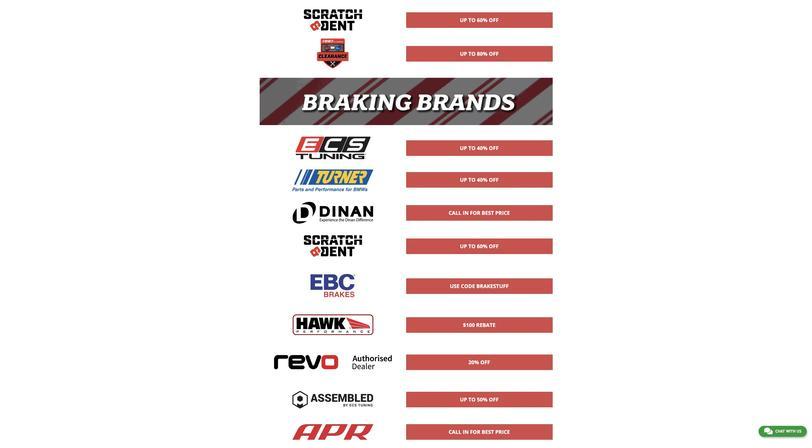 Task type: locate. For each thing, give the bounding box(es) containing it.
1 vertical spatial for
[[471, 429, 481, 436]]

2 hawk from the top
[[476, 373, 484, 377]]

1 vertical spatial best
[[482, 429, 495, 436]]

60%
[[477, 17, 488, 24], [477, 243, 488, 250]]

2 up to 40% off from the top
[[460, 177, 499, 184]]

0 vertical spatial 60%
[[477, 17, 488, 24]]

1 for from the top
[[471, 210, 481, 217]]

up to 40% off up turner
[[460, 177, 499, 184]]

1 up to 40% off link from the top
[[407, 141, 553, 156]]

0 vertical spatial best
[[482, 210, 495, 217]]

call for first call in for best price "link" from the bottom
[[449, 429, 462, 436]]

chat with us link
[[759, 426, 808, 437]]

hawk down $100 rebate
[[476, 335, 484, 340]]

call
[[449, 210, 462, 217], [449, 429, 462, 436]]

up to 60% off down dinan
[[460, 243, 499, 250]]

2 in from the top
[[463, 429, 469, 436]]

brakestuff
[[477, 283, 509, 290]]

0 vertical spatial price
[[496, 210, 511, 217]]

0 vertical spatial up to 40% off link
[[407, 141, 553, 156]]

to left 80%
[[469, 50, 476, 57]]

up for turner
[[460, 177, 468, 184]]

4 up from the top
[[460, 177, 468, 184]]

0 vertical spatial up to 60% off
[[460, 17, 499, 24]]

1 call in for best price link from the top
[[407, 206, 553, 221]]

up to 40% off link up turner
[[407, 173, 553, 188]]

up to 60% off link up scratch and dent at the right top
[[407, 13, 553, 28]]

2 call from the top
[[449, 429, 462, 436]]

up to 60% off link down dinan
[[407, 239, 553, 254]]

1 vertical spatial up to 60% off
[[460, 243, 499, 250]]

to up turner
[[469, 177, 476, 184]]

best for second call in for best price "link" from the bottom
[[482, 210, 495, 217]]

up for scratch and dent
[[460, 17, 468, 24]]

60% down dinan
[[477, 243, 488, 250]]

0 vertical spatial for
[[471, 210, 481, 217]]

in
[[463, 210, 469, 217], [463, 429, 469, 436]]

1 hawk from the top
[[476, 335, 484, 340]]

0 vertical spatial up to 40% off
[[460, 145, 499, 152]]

1 vertical spatial call
[[449, 429, 462, 436]]

price
[[496, 210, 511, 217], [496, 429, 511, 436]]

up to 40% off for turner
[[460, 177, 499, 184]]

2 40% from the top
[[477, 177, 488, 184]]

to
[[469, 17, 476, 24], [469, 50, 476, 57], [469, 145, 476, 152], [469, 177, 476, 184], [469, 243, 476, 250], [469, 397, 476, 404]]

1 up from the top
[[460, 17, 468, 24]]

0 vertical spatial call in for best price
[[449, 210, 511, 217]]

dent
[[486, 30, 493, 35]]

4 to from the top
[[469, 177, 476, 184]]

hawk down 20% off
[[476, 373, 484, 377]]

code
[[461, 283, 476, 290]]

1 vertical spatial 40%
[[477, 177, 488, 184]]

1 vertical spatial in
[[463, 429, 469, 436]]

2 to from the top
[[469, 50, 476, 57]]

1 40% from the top
[[477, 145, 488, 152]]

6 up from the top
[[460, 397, 468, 404]]

up to 40% off link for ecs tuning
[[407, 141, 553, 156]]

to down dinan
[[469, 243, 476, 250]]

chat
[[776, 430, 786, 434]]

up to 60% off up scratch and dent at the right top
[[460, 17, 499, 24]]

3 to from the top
[[469, 145, 476, 152]]

0 vertical spatial call
[[449, 210, 462, 217]]

in for second call in for best price "link" from the bottom
[[463, 210, 469, 217]]

1 vertical spatial 60%
[[477, 243, 488, 250]]

up to 40% off for ecs tuning
[[460, 145, 499, 152]]

hawk down up to 50% off link
[[476, 410, 484, 415]]

up to 40% off up ecs tuning
[[460, 145, 499, 152]]

up to 40% off link up ecs tuning
[[407, 141, 553, 156]]

and
[[479, 30, 485, 35]]

call in for best price link
[[407, 206, 553, 221], [407, 425, 553, 440]]

1 vertical spatial up to 40% off
[[460, 177, 499, 184]]

1 in from the top
[[463, 210, 469, 217]]

1 call in for best price from the top
[[449, 210, 511, 217]]

0 vertical spatial up to 60% off link
[[407, 13, 553, 28]]

up to 60% off
[[460, 17, 499, 24], [460, 243, 499, 250]]

1 vertical spatial up to 60% off link
[[407, 239, 553, 254]]

up to 40% off
[[460, 145, 499, 152], [460, 177, 499, 184]]

1 call from the top
[[449, 210, 462, 217]]

40% for turner
[[477, 177, 488, 184]]

hawk for rebate
[[476, 335, 484, 340]]

up to 40% off link for turner
[[407, 173, 553, 188]]

1 vertical spatial up to 40% off link
[[407, 173, 553, 188]]

2 up to 40% off link from the top
[[407, 173, 553, 188]]

1 60% from the top
[[477, 17, 488, 24]]

call in for best price
[[449, 210, 511, 217], [449, 429, 511, 436]]

6 to from the top
[[469, 397, 476, 404]]

40% up tuning
[[477, 145, 488, 152]]

2 price from the top
[[496, 429, 511, 436]]

1 vertical spatial hawk
[[476, 373, 484, 377]]

price for second call in for best price "link" from the bottom
[[496, 210, 511, 217]]

1 vertical spatial call in for best price
[[449, 429, 511, 436]]

hawk
[[476, 335, 484, 340], [476, 373, 484, 377], [476, 410, 484, 415]]

up to 60% off link
[[407, 13, 553, 28], [407, 239, 553, 254]]

40%
[[477, 145, 488, 152], [477, 177, 488, 184]]

1 vertical spatial price
[[496, 429, 511, 436]]

40% up turner
[[477, 177, 488, 184]]

1 up to 40% off from the top
[[460, 145, 499, 152]]

best
[[482, 210, 495, 217], [482, 429, 495, 436]]

1 best from the top
[[482, 210, 495, 217]]

1 to from the top
[[469, 17, 476, 24]]

to up 'scratch'
[[469, 17, 476, 24]]

off
[[489, 17, 499, 24], [489, 50, 499, 57], [489, 145, 499, 152], [489, 177, 499, 184], [489, 243, 499, 250], [481, 359, 491, 366], [489, 397, 499, 404]]

0 vertical spatial 40%
[[477, 145, 488, 152]]

ecs tuning
[[471, 158, 488, 163]]

2 for from the top
[[471, 429, 481, 436]]

for
[[471, 210, 481, 217], [471, 429, 481, 436]]

0 vertical spatial in
[[463, 210, 469, 217]]

2 vertical spatial hawk
[[476, 410, 484, 415]]

1 price from the top
[[496, 210, 511, 217]]

to up the ecs
[[469, 145, 476, 152]]

scratch and dent
[[467, 30, 493, 35]]

hawk for to
[[476, 410, 484, 415]]

2 best from the top
[[482, 429, 495, 436]]

use code brakestuff
[[450, 283, 509, 290]]

call for second call in for best price "link" from the bottom
[[449, 210, 462, 217]]

in for first call in for best price "link" from the bottom
[[463, 429, 469, 436]]

to left 50%
[[469, 397, 476, 404]]

0 vertical spatial call in for best price link
[[407, 206, 553, 221]]

3 up from the top
[[460, 145, 468, 152]]

3 hawk from the top
[[476, 410, 484, 415]]

up to 40% off link
[[407, 141, 553, 156], [407, 173, 553, 188]]

$100 rebate link
[[407, 318, 553, 333]]

up
[[460, 17, 468, 24], [460, 50, 468, 57], [460, 145, 468, 152], [460, 177, 468, 184], [460, 243, 468, 250], [460, 397, 468, 404]]

0 vertical spatial hawk
[[476, 335, 484, 340]]

to for hawk
[[469, 397, 476, 404]]

1 vertical spatial call in for best price link
[[407, 425, 553, 440]]

60% up and
[[477, 17, 488, 24]]

dinan
[[473, 221, 487, 228]]

for for first call in for best price "link" from the bottom
[[471, 429, 481, 436]]

2 call in for best price from the top
[[449, 429, 511, 436]]



Task type: describe. For each thing, give the bounding box(es) containing it.
1 up to 60% off link from the top
[[407, 13, 553, 28]]

call in for best price for second call in for best price "link" from the bottom
[[449, 210, 511, 217]]

best for first call in for best price "link" from the bottom
[[482, 429, 495, 436]]

up to 50% off link
[[407, 393, 553, 408]]

scratch
[[467, 30, 478, 35]]

hawk for off
[[476, 373, 484, 377]]

5 up from the top
[[460, 243, 468, 250]]

2 up to 60% off link from the top
[[407, 239, 553, 254]]

to for ecs tuning
[[469, 145, 476, 152]]

50%
[[477, 397, 488, 404]]

up for ecs tuning
[[460, 145, 468, 152]]

call in for best price for first call in for best price "link" from the bottom
[[449, 429, 511, 436]]

with
[[787, 430, 796, 434]]

price for first call in for best price "link" from the bottom
[[496, 429, 511, 436]]

tuning
[[478, 158, 488, 163]]

ecs
[[471, 158, 477, 163]]

use
[[450, 283, 460, 290]]

to for turner
[[469, 177, 476, 184]]

2 up from the top
[[460, 50, 468, 57]]

turner
[[475, 190, 485, 195]]

up to 80% off
[[460, 50, 499, 57]]

20%
[[469, 359, 480, 366]]

20% off link
[[407, 355, 553, 370]]

$100 rebate
[[464, 322, 496, 329]]

chat with us
[[776, 430, 802, 434]]

up for hawk
[[460, 397, 468, 404]]

up to 50% off
[[460, 397, 499, 404]]

for for second call in for best price "link" from the bottom
[[471, 210, 481, 217]]

1 up to 60% off from the top
[[460, 17, 499, 24]]

comments image
[[765, 428, 774, 436]]

to for scratch and dent
[[469, 17, 476, 24]]

$100
[[464, 322, 475, 329]]

80%
[[477, 50, 488, 57]]

5 to from the top
[[469, 243, 476, 250]]

2 up to 60% off from the top
[[460, 243, 499, 250]]

40% for ecs tuning
[[477, 145, 488, 152]]

2 call in for best price link from the top
[[407, 425, 553, 440]]

up to 80% off link
[[407, 46, 553, 61]]

use code brakestuff link
[[407, 279, 553, 294]]

us
[[798, 430, 802, 434]]

2 60% from the top
[[477, 243, 488, 250]]

rebate
[[477, 322, 496, 329]]

20% off
[[469, 359, 491, 366]]



Task type: vqa. For each thing, say whether or not it's contained in the screenshot.
1st Brand:
no



